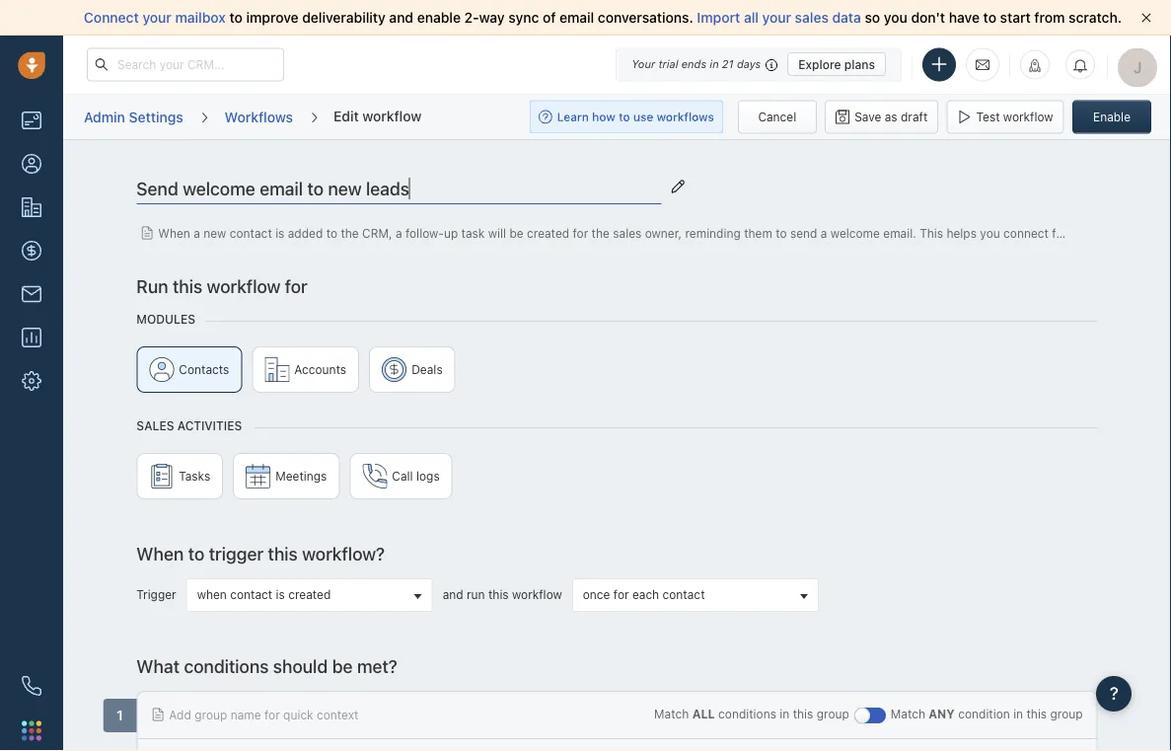 Task type: describe. For each thing, give the bounding box(es) containing it.
draft
[[901, 110, 928, 124]]

scratch.
[[1069, 9, 1123, 26]]

explore
[[799, 57, 842, 71]]

what's new image
[[1029, 59, 1043, 73]]

way
[[479, 9, 505, 26]]

2 new from the left
[[1115, 226, 1138, 240]]

all
[[744, 9, 759, 26]]

each
[[633, 588, 660, 602]]

0 vertical spatial conditions
[[184, 656, 269, 677]]

in for conditions
[[780, 707, 790, 721]]

cancel
[[759, 110, 797, 124]]

when
[[197, 588, 227, 602]]

call
[[392, 469, 413, 483]]

run this workflow for
[[137, 275, 308, 297]]

1 horizontal spatial and
[[443, 588, 464, 602]]

quick
[[283, 708, 314, 722]]

and run this workflow
[[443, 588, 563, 602]]

leads.
[[1141, 226, 1172, 240]]

owner,
[[645, 226, 682, 240]]

when a new contact is added to the crm, a follow-up task will be created for the sales owner, reminding them to send a welcome email. this helps you connect faster with new leads.
[[158, 226, 1172, 240]]

sales activities
[[137, 419, 242, 433]]

data
[[833, 9, 862, 26]]

match for match any condition in this group
[[891, 707, 926, 721]]

0 vertical spatial created
[[527, 226, 570, 240]]

workflow?
[[302, 543, 385, 564]]

condition
[[959, 707, 1011, 721]]

deals button
[[369, 347, 456, 393]]

phone element
[[12, 666, 51, 706]]

tasks button
[[137, 453, 223, 500]]

enable button
[[1073, 100, 1152, 134]]

trial
[[659, 58, 679, 71]]

group for modules
[[137, 347, 1098, 403]]

sync
[[509, 9, 539, 26]]

sales
[[137, 419, 174, 433]]

to left send
[[776, 226, 787, 240]]

welcome
[[831, 226, 881, 240]]

follow-
[[406, 226, 444, 240]]

call logs
[[392, 469, 440, 483]]

meetings
[[276, 469, 327, 483]]

0 horizontal spatial you
[[884, 9, 908, 26]]

trigger
[[209, 543, 264, 564]]

admin
[[84, 108, 125, 125]]

to right mailbox at the left top
[[230, 9, 243, 26]]

accounts button
[[252, 347, 359, 393]]

match all conditions in this group
[[655, 707, 850, 721]]

of
[[543, 9, 556, 26]]

helps
[[947, 226, 977, 240]]

freshworks switcher image
[[22, 721, 41, 741]]

edit workflow
[[334, 107, 422, 124]]

have
[[949, 9, 980, 26]]

them
[[745, 226, 773, 240]]

once for each contact
[[583, 588, 705, 602]]

with
[[1088, 226, 1112, 240]]

contacts button
[[137, 347, 242, 393]]

save
[[855, 110, 882, 124]]

add group name for quick context
[[169, 708, 359, 722]]

up
[[444, 226, 458, 240]]

contact for when
[[230, 226, 272, 240]]

plans
[[845, 57, 876, 71]]

workflow right the edit
[[363, 107, 422, 124]]

task
[[462, 226, 485, 240]]

to left trigger
[[188, 543, 205, 564]]

admin settings link
[[83, 101, 184, 132]]

0 horizontal spatial be
[[332, 656, 353, 677]]

1 a from the left
[[194, 226, 200, 240]]

any
[[929, 707, 955, 721]]

for left "owner,"
[[573, 226, 589, 240]]

modules
[[137, 312, 196, 326]]

1 horizontal spatial you
[[981, 226, 1001, 240]]

explore plans
[[799, 57, 876, 71]]

should
[[273, 656, 328, 677]]

in for condition
[[1014, 707, 1024, 721]]

test workflow button
[[947, 100, 1065, 134]]

0 horizontal spatial group
[[195, 708, 227, 722]]

2 the from the left
[[592, 226, 610, 240]]

phone image
[[22, 676, 41, 696]]

to left start
[[984, 9, 997, 26]]

once for each contact button
[[572, 579, 819, 612]]

1 vertical spatial conditions
[[719, 707, 777, 721]]

conversations.
[[598, 9, 694, 26]]

import
[[697, 9, 741, 26]]

admin settings
[[84, 108, 183, 125]]

1 the from the left
[[341, 226, 359, 240]]

2 your from the left
[[763, 9, 792, 26]]

test
[[977, 110, 1001, 124]]

logs
[[417, 469, 440, 483]]

start
[[1001, 9, 1031, 26]]

enable
[[417, 9, 461, 26]]

deals
[[412, 363, 443, 377]]

activities
[[177, 419, 242, 433]]

Add workflow name text field
[[137, 175, 662, 204]]



Task type: vqa. For each thing, say whether or not it's contained in the screenshot.
meeting within the 'link'
no



Task type: locate. For each thing, give the bounding box(es) containing it.
contacts
[[179, 363, 229, 377]]

group for conditions in this group
[[817, 707, 850, 721]]

contact inside when contact is created button
[[230, 588, 273, 602]]

0 vertical spatial when
[[158, 226, 190, 240]]

contact right when
[[230, 588, 273, 602]]

a right send
[[821, 226, 828, 240]]

in for ends
[[710, 58, 719, 71]]

1 your from the left
[[143, 9, 172, 26]]

1 match from the left
[[655, 707, 689, 721]]

you right helps
[[981, 226, 1001, 240]]

0 horizontal spatial in
[[710, 58, 719, 71]]

to
[[230, 9, 243, 26], [984, 9, 997, 26], [326, 226, 338, 240], [776, 226, 787, 240], [188, 543, 205, 564]]

1 horizontal spatial a
[[396, 226, 402, 240]]

0 vertical spatial be
[[510, 226, 524, 240]]

sales
[[795, 9, 829, 26], [613, 226, 642, 240]]

is left the added
[[276, 226, 285, 240]]

21
[[722, 58, 734, 71]]

don't
[[912, 9, 946, 26]]

is
[[276, 226, 285, 240], [276, 588, 285, 602]]

be left the met? in the left bottom of the page
[[332, 656, 353, 677]]

all
[[693, 707, 715, 721]]

save as draft button
[[825, 100, 939, 134]]

1 vertical spatial you
[[981, 226, 1001, 240]]

trigger
[[137, 588, 176, 602]]

when contact is created
[[197, 588, 331, 602]]

connect your mailbox to improve deliverability and enable 2-way sync of email conversations. import all your sales data so you don't have to start from scratch.
[[84, 9, 1123, 26]]

match
[[655, 707, 689, 721], [891, 707, 926, 721]]

workflow
[[363, 107, 422, 124], [1004, 110, 1054, 124], [207, 275, 281, 297], [512, 588, 563, 602]]

2 group from the top
[[137, 453, 1098, 509]]

in right all at the right bottom
[[780, 707, 790, 721]]

this
[[920, 226, 944, 240]]

your trial ends in 21 days
[[632, 58, 761, 71]]

1 horizontal spatial match
[[891, 707, 926, 721]]

tasks
[[179, 469, 210, 483]]

group for condition in this group
[[1051, 707, 1084, 721]]

once
[[583, 588, 611, 602]]

your
[[632, 58, 656, 71]]

new up run this workflow for
[[204, 226, 226, 240]]

enable
[[1094, 110, 1131, 124]]

match for match all conditions in this group
[[655, 707, 689, 721]]

0 horizontal spatial created
[[288, 588, 331, 602]]

match left all at the right bottom
[[655, 707, 689, 721]]

0 horizontal spatial the
[[341, 226, 359, 240]]

from
[[1035, 9, 1066, 26]]

run
[[137, 275, 168, 297]]

0 vertical spatial group
[[137, 347, 1098, 403]]

conditions up name
[[184, 656, 269, 677]]

deliverability
[[302, 9, 386, 26]]

3 a from the left
[[821, 226, 828, 240]]

1 vertical spatial created
[[288, 588, 331, 602]]

accounts
[[295, 363, 347, 377]]

explore plans link
[[788, 52, 887, 76]]

save as draft
[[855, 110, 928, 124]]

send
[[791, 226, 818, 240]]

1 vertical spatial is
[[276, 588, 285, 602]]

1 horizontal spatial created
[[527, 226, 570, 240]]

1 horizontal spatial conditions
[[719, 707, 777, 721]]

0 vertical spatial and
[[389, 9, 414, 26]]

2 horizontal spatial a
[[821, 226, 828, 240]]

the left crm,
[[341, 226, 359, 240]]

a right crm,
[[396, 226, 402, 240]]

0 horizontal spatial your
[[143, 9, 172, 26]]

when up trigger
[[137, 543, 184, 564]]

match any condition in this group
[[891, 707, 1084, 721]]

sales left "owner,"
[[613, 226, 642, 240]]

the left "owner,"
[[592, 226, 610, 240]]

group containing tasks
[[137, 453, 1098, 509]]

contact for once
[[663, 588, 705, 602]]

new
[[204, 226, 226, 240], [1115, 226, 1138, 240]]

for left the 'quick'
[[265, 708, 280, 722]]

1 vertical spatial and
[[443, 588, 464, 602]]

sales left data
[[795, 9, 829, 26]]

be right will
[[510, 226, 524, 240]]

2 match from the left
[[891, 707, 926, 721]]

edit
[[334, 107, 359, 124]]

send email image
[[976, 57, 990, 73]]

mailbox
[[175, 9, 226, 26]]

for inside once for each contact button
[[614, 588, 629, 602]]

workflow right test
[[1004, 110, 1054, 124]]

2 a from the left
[[396, 226, 402, 240]]

for down the added
[[285, 275, 308, 297]]

created inside button
[[288, 588, 331, 602]]

you right so
[[884, 9, 908, 26]]

for left each
[[614, 588, 629, 602]]

as
[[885, 110, 898, 124]]

call logs button
[[350, 453, 453, 500]]

1 horizontal spatial be
[[510, 226, 524, 240]]

email.
[[884, 226, 917, 240]]

1 group from the top
[[137, 347, 1098, 403]]

connect your mailbox link
[[84, 9, 230, 26]]

to right the added
[[326, 226, 338, 240]]

match left any
[[891, 707, 926, 721]]

workflows
[[225, 108, 293, 125]]

and left 'run'
[[443, 588, 464, 602]]

when for when to trigger this workflow?
[[137, 543, 184, 564]]

connect
[[1004, 226, 1049, 240]]

0 vertical spatial sales
[[795, 9, 829, 26]]

days
[[737, 58, 761, 71]]

ends
[[682, 58, 707, 71]]

group
[[137, 347, 1098, 403], [137, 453, 1098, 509]]

added
[[288, 226, 323, 240]]

group for sales activities
[[137, 453, 1098, 509]]

1 horizontal spatial group
[[817, 707, 850, 721]]

you
[[884, 9, 908, 26], [981, 226, 1001, 240]]

created right will
[[527, 226, 570, 240]]

your
[[143, 9, 172, 26], [763, 9, 792, 26]]

this
[[173, 275, 203, 297], [268, 543, 298, 564], [489, 588, 509, 602], [793, 707, 814, 721], [1027, 707, 1048, 721]]

conditions right all at the right bottom
[[719, 707, 777, 721]]

improve
[[246, 9, 299, 26]]

1 horizontal spatial the
[[592, 226, 610, 240]]

1 new from the left
[[204, 226, 226, 240]]

2-
[[465, 9, 479, 26]]

is down when to trigger this workflow?
[[276, 588, 285, 602]]

group containing contacts
[[137, 347, 1098, 403]]

0 vertical spatial is
[[276, 226, 285, 240]]

when contact is created button
[[186, 579, 433, 612]]

1 is from the top
[[276, 226, 285, 240]]

in right condition
[[1014, 707, 1024, 721]]

the
[[341, 226, 359, 240], [592, 226, 610, 240]]

0 horizontal spatial sales
[[613, 226, 642, 240]]

in
[[710, 58, 719, 71], [780, 707, 790, 721], [1014, 707, 1024, 721]]

name
[[231, 708, 261, 722]]

when for when a new contact is added to the crm, a follow-up task will be created for the sales owner, reminding them to send a welcome email. this helps you connect faster with new leads.
[[158, 226, 190, 240]]

Search your CRM... text field
[[87, 48, 284, 81]]

contact left the added
[[230, 226, 272, 240]]

2 is from the top
[[276, 588, 285, 602]]

contact inside once for each contact button
[[663, 588, 705, 602]]

0 horizontal spatial and
[[389, 9, 414, 26]]

workflow right run
[[207, 275, 281, 297]]

2 horizontal spatial in
[[1014, 707, 1024, 721]]

a up run this workflow for
[[194, 226, 200, 240]]

new right with
[[1115, 226, 1138, 240]]

in left 21
[[710, 58, 719, 71]]

1 vertical spatial group
[[137, 453, 1098, 509]]

workflow inside button
[[1004, 110, 1054, 124]]

a
[[194, 226, 200, 240], [396, 226, 402, 240], [821, 226, 828, 240]]

when up run
[[158, 226, 190, 240]]

crm,
[[362, 226, 393, 240]]

is inside button
[[276, 588, 285, 602]]

1 horizontal spatial new
[[1115, 226, 1138, 240]]

test workflow
[[977, 110, 1054, 124]]

connect
[[84, 9, 139, 26]]

1 horizontal spatial in
[[780, 707, 790, 721]]

cancel button
[[738, 100, 817, 134]]

met?
[[357, 656, 398, 677]]

1 vertical spatial be
[[332, 656, 353, 677]]

created down 'workflow?'
[[288, 588, 331, 602]]

0 horizontal spatial a
[[194, 226, 200, 240]]

close image
[[1142, 13, 1152, 23]]

context
[[317, 708, 359, 722]]

conditions
[[184, 656, 269, 677], [719, 707, 777, 721]]

be
[[510, 226, 524, 240], [332, 656, 353, 677]]

and left enable
[[389, 9, 414, 26]]

contact right each
[[663, 588, 705, 602]]

0 horizontal spatial conditions
[[184, 656, 269, 677]]

group
[[817, 707, 850, 721], [1051, 707, 1084, 721], [195, 708, 227, 722]]

0 horizontal spatial new
[[204, 226, 226, 240]]

reminding
[[686, 226, 741, 240]]

your right "all"
[[763, 9, 792, 26]]

1 horizontal spatial your
[[763, 9, 792, 26]]

add
[[169, 708, 191, 722]]

faster
[[1053, 226, 1085, 240]]

what
[[137, 656, 180, 677]]

run
[[467, 588, 485, 602]]

0 vertical spatial you
[[884, 9, 908, 26]]

0 horizontal spatial match
[[655, 707, 689, 721]]

1 vertical spatial when
[[137, 543, 184, 564]]

1 horizontal spatial sales
[[795, 9, 829, 26]]

your left mailbox at the left top
[[143, 9, 172, 26]]

so
[[865, 9, 881, 26]]

when
[[158, 226, 190, 240], [137, 543, 184, 564]]

workflow left once
[[512, 588, 563, 602]]

2 horizontal spatial group
[[1051, 707, 1084, 721]]

1 vertical spatial sales
[[613, 226, 642, 240]]



